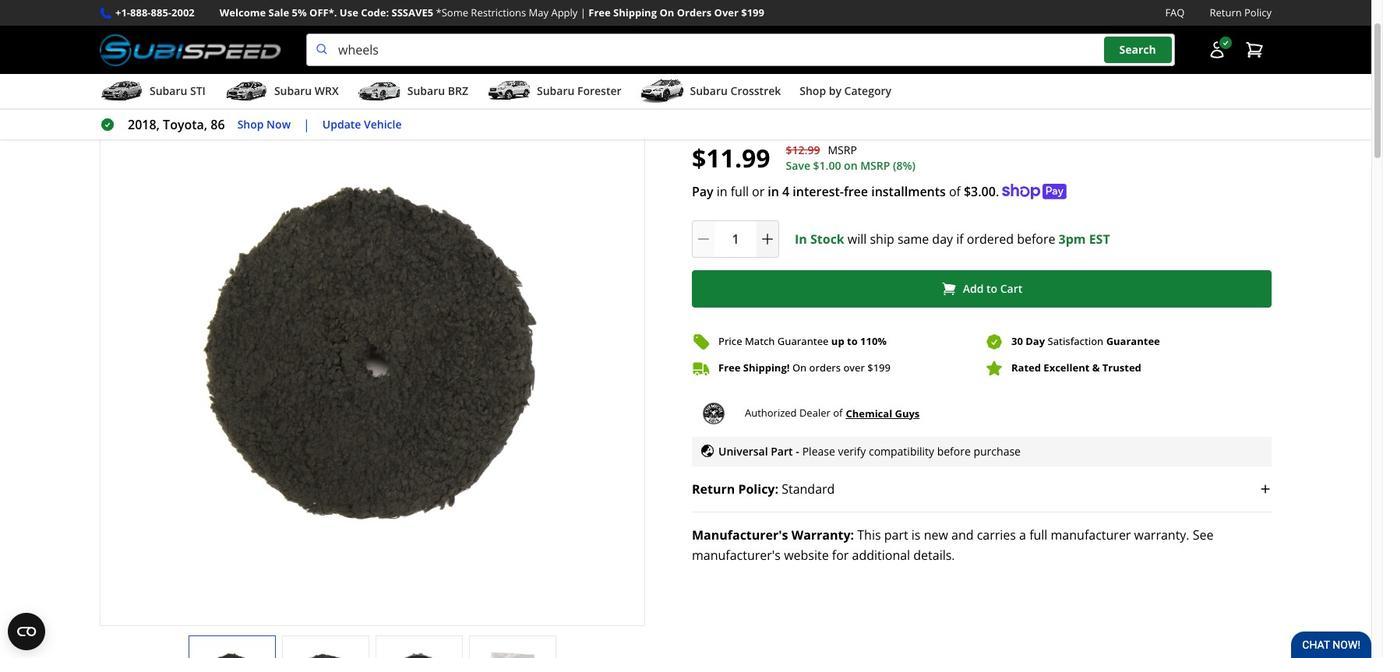 Task type: locate. For each thing, give the bounding box(es) containing it.
carries
[[977, 527, 1017, 545]]

0 vertical spatial -
[[1167, 84, 1172, 105]]

free
[[589, 5, 611, 19], [719, 361, 741, 375]]

0 horizontal spatial /
[[125, 55, 129, 72]]

and right tools
[[369, 56, 387, 70]]

4
[[783, 183, 790, 200]]

guarantee up free shipping! on orders over $199
[[778, 335, 829, 349]]

chebufx_303_5 chemical guys black optics microfiber black polishing pad 5.5", image
[[189, 652, 275, 659], [283, 652, 369, 659], [377, 652, 462, 659], [470, 652, 556, 659]]

1 vertical spatial and
[[952, 527, 974, 545]]

1 vertical spatial to
[[848, 335, 858, 349]]

subaru left the forester
[[537, 84, 575, 98]]

subaru inside "subaru brz" dropdown button
[[408, 84, 445, 98]]

universal left the part
[[719, 444, 768, 459]]

1 horizontal spatial full
[[1030, 527, 1048, 545]]

subaru for subaru sti
[[150, 84, 187, 98]]

subaru left the crosstrek
[[690, 84, 728, 98]]

subaru down accessories at top left
[[408, 84, 445, 98]]

a subaru crosstrek thumbnail image image
[[641, 80, 684, 103]]

1 horizontal spatial and
[[952, 527, 974, 545]]

on
[[660, 5, 675, 19], [793, 361, 807, 375]]

86
[[211, 116, 225, 133]]

2 in from the left
[[768, 183, 780, 200]]

0 horizontal spatial vehicle
[[210, 56, 244, 70]]

and inside this part is new and carries a full manufacturer warranty. see manufacturer's website for additional details.
[[952, 527, 974, 545]]

to inside 'button'
[[987, 281, 998, 296]]

tools
[[341, 56, 366, 70]]

wrx
[[315, 84, 339, 98]]

1 vertical spatial |
[[303, 116, 310, 133]]

0 horizontal spatial msrp
[[828, 143, 858, 158]]

0 horizontal spatial $199
[[742, 5, 765, 19]]

4 subaru from the left
[[537, 84, 575, 98]]

a subaru brz thumbnail image image
[[358, 80, 401, 103]]

black left polishing
[[985, 84, 1026, 105]]

return for return policy: standard
[[692, 481, 735, 499]]

return left policy
[[1210, 5, 1243, 19]]

1 vertical spatial before
[[938, 444, 971, 459]]

1 vertical spatial vehicle
[[364, 117, 402, 132]]

1 horizontal spatial before
[[1018, 230, 1056, 248]]

shop left by
[[800, 84, 827, 98]]

1 horizontal spatial guys
[[895, 407, 920, 421]]

0 vertical spatial free
[[589, 5, 611, 19]]

subaru inside subaru crosstrek dropdown button
[[690, 84, 728, 98]]

in right pay
[[717, 183, 728, 200]]

manufacturer's warranty:
[[692, 527, 855, 545]]

0 vertical spatial of
[[950, 183, 961, 200]]

1 guarantee from the left
[[778, 335, 829, 349]]

2 chebufx_303_5 chemical guys black optics microfiber black polishing pad 5.5", image from the left
[[283, 652, 369, 659]]

0 vertical spatial on
[[660, 5, 675, 19]]

update
[[323, 117, 361, 132]]

0 vertical spatial vehicle
[[210, 56, 244, 70]]

1 in from the left
[[717, 183, 728, 200]]

free right apply
[[589, 5, 611, 19]]

3 subaru from the left
[[408, 84, 445, 98]]

new
[[924, 527, 949, 545]]

polishing
[[1030, 84, 1098, 105]]

| right apply
[[581, 5, 586, 19]]

1 horizontal spatial guarantee
[[1107, 335, 1161, 349]]

1 horizontal spatial /
[[193, 55, 198, 72]]

is
[[912, 527, 921, 545]]

1 vertical spatial guys
[[895, 407, 920, 421]]

shop
[[800, 84, 827, 98], [238, 117, 264, 132]]

black
[[807, 84, 847, 105], [985, 84, 1026, 105]]

of
[[950, 183, 961, 200], [834, 406, 843, 420]]

apply
[[552, 5, 578, 19]]

0 horizontal spatial -
[[796, 444, 800, 459]]

0 horizontal spatial and
[[369, 56, 387, 70]]

cart
[[1001, 281, 1023, 296]]

add to cart button
[[692, 270, 1272, 308]]

subaru for subaru crosstrek
[[690, 84, 728, 98]]

0 horizontal spatial |
[[303, 116, 310, 133]]

compatibility
[[869, 444, 935, 459]]

None number field
[[692, 220, 780, 258]]

1 horizontal spatial msrp
[[861, 158, 891, 173]]

| right now
[[303, 116, 310, 133]]

please
[[803, 444, 836, 459]]

search button
[[1104, 37, 1172, 63]]

0 horizontal spatial universal
[[719, 444, 768, 459]]

0 vertical spatial full
[[731, 183, 749, 200]]

black left optics
[[807, 84, 847, 105]]

to right up
[[848, 335, 858, 349]]

warranty.
[[1135, 527, 1190, 545]]

vehicle left care
[[210, 56, 244, 70]]

3 / from the left
[[281, 55, 285, 72]]

subaru for subaru forester
[[537, 84, 575, 98]]

before left purchase
[[938, 444, 971, 459]]

/ up 'sti'
[[193, 55, 198, 72]]

universal down button image
[[1176, 84, 1247, 105]]

0 vertical spatial guys
[[766, 84, 803, 105]]

return policy: standard
[[692, 481, 835, 499]]

2 / from the left
[[193, 55, 198, 72]]

subaru inside subaru wrx "dropdown button"
[[274, 84, 312, 98]]

1 vertical spatial on
[[793, 361, 807, 375]]

details.
[[914, 548, 956, 565]]

.
[[996, 183, 1000, 200]]

1 chebufx_303_5 chemical guys black optics microfiber black polishing pad 5.5", image from the left
[[189, 652, 275, 659]]

1 horizontal spatial free
[[719, 361, 741, 375]]

before
[[1018, 230, 1056, 248], [938, 444, 971, 459]]

subaru left wrx
[[274, 84, 312, 98]]

0 vertical spatial return
[[1210, 5, 1243, 19]]

1 vertical spatial of
[[834, 406, 843, 420]]

search input field
[[306, 34, 1176, 66]]

0 vertical spatial to
[[987, 281, 998, 296]]

0 horizontal spatial return
[[692, 481, 735, 499]]

0 horizontal spatial chemical
[[692, 84, 762, 105]]

will
[[848, 230, 867, 248]]

0 horizontal spatial shop
[[238, 117, 264, 132]]

before left "3pm"
[[1018, 230, 1056, 248]]

2 subaru from the left
[[274, 84, 312, 98]]

1 vertical spatial universal
[[719, 444, 768, 459]]

lifestyle link
[[142, 56, 193, 70], [142, 56, 181, 70]]

cleaning tools and accessories link
[[298, 56, 457, 70], [298, 56, 444, 70]]

0 horizontal spatial to
[[848, 335, 858, 349]]

shop for shop now
[[238, 117, 264, 132]]

subaru inside subaru sti dropdown button
[[150, 84, 187, 98]]

0 vertical spatial shop
[[800, 84, 827, 98]]

subaru
[[150, 84, 187, 98], [274, 84, 312, 98], [408, 84, 445, 98], [537, 84, 575, 98], [690, 84, 728, 98]]

1 vertical spatial shop
[[238, 117, 264, 132]]

full
[[731, 183, 749, 200], [1030, 527, 1048, 545]]

manufacturer's
[[692, 527, 789, 545]]

1 horizontal spatial return
[[1210, 5, 1243, 19]]

if
[[957, 230, 964, 248]]

1 subaru from the left
[[150, 84, 187, 98]]

price
[[719, 335, 743, 349]]

2 horizontal spatial /
[[281, 55, 285, 72]]

1 horizontal spatial $199
[[868, 361, 891, 375]]

1 horizontal spatial in
[[768, 183, 780, 200]]

purchase
[[974, 444, 1021, 459]]

chemical
[[692, 84, 762, 105], [846, 407, 893, 421]]

2 guarantee from the left
[[1107, 335, 1161, 349]]

shop pay image
[[1003, 184, 1068, 199]]

0 vertical spatial before
[[1018, 230, 1056, 248]]

$12.99 msrp save $1.00 on msrp (8%)
[[786, 143, 916, 173]]

rated
[[1012, 361, 1042, 375]]

0 horizontal spatial in
[[717, 183, 728, 200]]

to right add
[[987, 281, 998, 296]]

subaru up chebufx_303_5
[[150, 84, 187, 98]]

full left or
[[731, 183, 749, 200]]

- right 5.5"
[[1167, 84, 1172, 105]]

0 vertical spatial chemical
[[692, 84, 762, 105]]

1 / from the left
[[125, 55, 129, 72]]

increment image
[[760, 231, 776, 247]]

1 horizontal spatial -
[[1167, 84, 1172, 105]]

excellent
[[1044, 361, 1090, 375]]

- right the part
[[796, 444, 800, 459]]

(8%)
[[893, 158, 916, 173]]

1 horizontal spatial of
[[950, 183, 961, 200]]

/ right care
[[281, 55, 285, 72]]

0 horizontal spatial black
[[807, 84, 847, 105]]

shop by category button
[[800, 77, 892, 108]]

1 horizontal spatial vehicle
[[364, 117, 402, 132]]

/ for vehicle care
[[193, 55, 198, 72]]

orders
[[677, 5, 712, 19]]

free shipping! on orders over $199
[[719, 361, 891, 375]]

1 horizontal spatial to
[[987, 281, 998, 296]]

subaru inside "subaru forester" dropdown button
[[537, 84, 575, 98]]

0 vertical spatial universal
[[1176, 84, 1247, 105]]

shop now link
[[238, 116, 291, 134]]

and
[[369, 56, 387, 70], [952, 527, 974, 545]]

or
[[752, 183, 765, 200]]

return for return policy
[[1210, 5, 1243, 19]]

subaru forester
[[537, 84, 622, 98]]

return left the policy:
[[692, 481, 735, 499]]

guys left by
[[766, 84, 803, 105]]

welcome
[[220, 5, 266, 19]]

1 horizontal spatial chemical
[[846, 407, 893, 421]]

5 subaru from the left
[[690, 84, 728, 98]]

and right new on the bottom right
[[952, 527, 974, 545]]

chemical down search input field
[[692, 84, 762, 105]]

shop left now
[[238, 117, 264, 132]]

1 vertical spatial free
[[719, 361, 741, 375]]

1 vertical spatial full
[[1030, 527, 1048, 545]]

0 horizontal spatial on
[[660, 5, 675, 19]]

policy
[[1245, 5, 1272, 19]]

part
[[771, 444, 793, 459]]

toyota,
[[163, 116, 208, 133]]

of left $3.00
[[950, 183, 961, 200]]

0 vertical spatial |
[[581, 5, 586, 19]]

guys
[[766, 84, 803, 105], [895, 407, 920, 421]]

0 horizontal spatial of
[[834, 406, 843, 420]]

vehicle down a subaru brz thumbnail image
[[364, 117, 402, 132]]

subaru brz
[[408, 84, 469, 98]]

1 horizontal spatial black
[[985, 84, 1026, 105]]

1 vertical spatial return
[[692, 481, 735, 499]]

1 horizontal spatial universal
[[1176, 84, 1247, 105]]

0 vertical spatial and
[[369, 56, 387, 70]]

shipping!
[[744, 361, 790, 375]]

0 horizontal spatial guarantee
[[778, 335, 829, 349]]

a
[[1020, 527, 1027, 545]]

in left 4
[[768, 183, 780, 200]]

msrp up on
[[828, 143, 858, 158]]

|
[[581, 5, 586, 19], [303, 116, 310, 133]]

0 horizontal spatial free
[[589, 5, 611, 19]]

of inside authorized dealer of chemical guys
[[834, 406, 843, 420]]

guys up compatibility
[[895, 407, 920, 421]]

in
[[717, 183, 728, 200], [768, 183, 780, 200]]

of right dealer
[[834, 406, 843, 420]]

home image
[[100, 57, 112, 69]]

return
[[1210, 5, 1243, 19], [692, 481, 735, 499]]

/ right home icon
[[125, 55, 129, 72]]

full right a
[[1030, 527, 1048, 545]]

2018,
[[128, 116, 160, 133]]

manufacturer's
[[692, 548, 781, 565]]

msrp right on
[[861, 158, 891, 173]]

chemical up universal part - please verify compatibility before purchase
[[846, 407, 893, 421]]

guarantee up the trusted
[[1107, 335, 1161, 349]]

trusted
[[1103, 361, 1142, 375]]

match
[[745, 335, 775, 349]]

free down "price"
[[719, 361, 741, 375]]

shop inside dropdown button
[[800, 84, 827, 98]]

for
[[833, 548, 849, 565]]

1 vertical spatial chemical
[[846, 407, 893, 421]]

msrp
[[828, 143, 858, 158], [861, 158, 891, 173]]

brz
[[448, 84, 469, 98]]

1 horizontal spatial shop
[[800, 84, 827, 98]]

pad
[[1102, 84, 1130, 105]]



Task type: describe. For each thing, give the bounding box(es) containing it.
use
[[340, 5, 359, 19]]

885-
[[151, 5, 172, 19]]

chemical inside authorized dealer of chemical guys
[[846, 407, 893, 421]]

add to cart
[[963, 281, 1023, 296]]

30
[[1012, 335, 1024, 349]]

chemical guys image
[[692, 403, 736, 425]]

est
[[1090, 230, 1111, 248]]

a subaru forester thumbnail image image
[[487, 80, 531, 103]]

accessories
[[390, 56, 444, 70]]

full inside this part is new and carries a full manufacturer warranty. see manufacturer's website for additional details.
[[1030, 527, 1048, 545]]

stock
[[811, 230, 845, 248]]

/ for lifestyle
[[125, 55, 129, 72]]

free
[[844, 183, 869, 200]]

110%
[[861, 335, 887, 349]]

now
[[267, 117, 291, 132]]

2018, toyota, 86
[[128, 116, 225, 133]]

restrictions
[[471, 5, 526, 19]]

subaru wrx
[[274, 84, 339, 98]]

4 chebufx_303_5 chemical guys black optics microfiber black polishing pad 5.5", image from the left
[[470, 652, 556, 659]]

lifestyle link up subaru sti dropdown button
[[142, 56, 181, 70]]

save
[[786, 158, 811, 173]]

0 horizontal spatial guys
[[766, 84, 803, 105]]

cleaning tools and accessories
[[298, 56, 444, 70]]

ordered
[[967, 230, 1014, 248]]

5.5"
[[1134, 84, 1163, 105]]

welcome sale 5% off*. use code: sssave5 *some restrictions may apply | free shipping on orders over $199
[[220, 5, 765, 19]]

over
[[844, 361, 865, 375]]

subaru wrx button
[[224, 77, 339, 108]]

1 vertical spatial -
[[796, 444, 800, 459]]

manufacturer
[[1051, 527, 1132, 545]]

lifestyle link up the 'subaru sti'
[[142, 56, 193, 70]]

1 horizontal spatial on
[[793, 361, 807, 375]]

+1-
[[115, 5, 130, 19]]

verify
[[839, 444, 866, 459]]

0 vertical spatial $199
[[742, 5, 765, 19]]

policy:
[[739, 481, 779, 499]]

5%
[[292, 5, 307, 19]]

sale
[[269, 5, 289, 19]]

pay
[[692, 183, 714, 200]]

3 chebufx_303_5 chemical guys black optics microfiber black polishing pad 5.5", image from the left
[[377, 652, 462, 659]]

part
[[885, 527, 909, 545]]

see
[[1193, 527, 1214, 545]]

sssave5
[[392, 5, 434, 19]]

$11.99
[[692, 141, 771, 174]]

dealer
[[800, 406, 831, 420]]

ship
[[870, 230, 895, 248]]

lifestyle
[[142, 56, 181, 70]]

update vehicle
[[323, 117, 402, 132]]

0 horizontal spatial full
[[731, 183, 749, 200]]

shipping
[[614, 5, 657, 19]]

orders
[[810, 361, 841, 375]]

return policy
[[1210, 5, 1272, 19]]

a subaru wrx thumbnail image image
[[224, 80, 268, 103]]

same
[[898, 230, 930, 248]]

faq link
[[1166, 5, 1185, 21]]

subaru crosstrek
[[690, 84, 781, 98]]

guys inside authorized dealer of chemical guys
[[895, 407, 920, 421]]

up
[[832, 335, 845, 349]]

decrement image
[[696, 231, 712, 247]]

installments
[[872, 183, 946, 200]]

1 horizontal spatial |
[[581, 5, 586, 19]]

*some
[[436, 5, 469, 19]]

day
[[933, 230, 954, 248]]

vehicle inside the update vehicle button
[[364, 117, 402, 132]]

authorized dealer of chemical guys
[[745, 406, 920, 421]]

add
[[963, 281, 984, 296]]

/ for cleaning tools and accessories
[[281, 55, 285, 72]]

0 horizontal spatial before
[[938, 444, 971, 459]]

vehicle care
[[210, 56, 268, 70]]

&
[[1093, 361, 1101, 375]]

open widget image
[[8, 614, 45, 651]]

1 black from the left
[[807, 84, 847, 105]]

2 black from the left
[[985, 84, 1026, 105]]

subaru for subaru brz
[[408, 84, 445, 98]]

30 day satisfaction guarantee
[[1012, 335, 1161, 349]]

subaru forester button
[[487, 77, 622, 108]]

interest-
[[793, 183, 844, 200]]

pay in full or in 4 interest-free installments of $3.00 .
[[692, 183, 1000, 200]]

search
[[1120, 42, 1157, 57]]

shop now
[[238, 117, 291, 132]]

warranty:
[[792, 527, 855, 545]]

a subaru sti thumbnail image image
[[100, 80, 143, 103]]

faq
[[1166, 5, 1185, 19]]

subaru sti button
[[100, 77, 206, 108]]

over
[[715, 5, 739, 19]]

day
[[1026, 335, 1046, 349]]

shop for shop by category
[[800, 84, 827, 98]]

price match guarantee up to 110%
[[719, 335, 887, 349]]

microfiber
[[903, 84, 981, 105]]

in stock will ship same day if ordered before 3pm est
[[795, 230, 1111, 248]]

chemical guys black optics microfiber black polishing pad 5.5" - universal
[[692, 84, 1247, 105]]

website
[[784, 548, 829, 565]]

subispeed logo image
[[100, 34, 282, 66]]

+1-888-885-2002
[[115, 5, 195, 19]]

1 vertical spatial $199
[[868, 361, 891, 375]]

optics
[[851, 84, 899, 105]]

subaru brz button
[[358, 77, 469, 108]]

subaru for subaru wrx
[[274, 84, 312, 98]]

subaru sti
[[150, 84, 206, 98]]

return policy link
[[1210, 5, 1272, 21]]

button image
[[1209, 41, 1227, 59]]

chebufx_303_5
[[122, 100, 206, 115]]

standard
[[782, 481, 835, 499]]

category
[[845, 84, 892, 98]]

authorized
[[745, 406, 797, 420]]

rated excellent & trusted
[[1012, 361, 1142, 375]]

by
[[829, 84, 842, 98]]

off*.
[[310, 5, 337, 19]]

2002
[[172, 5, 195, 19]]



Task type: vqa. For each thing, say whether or not it's contained in the screenshot.
Shop inside the dropdown button
yes



